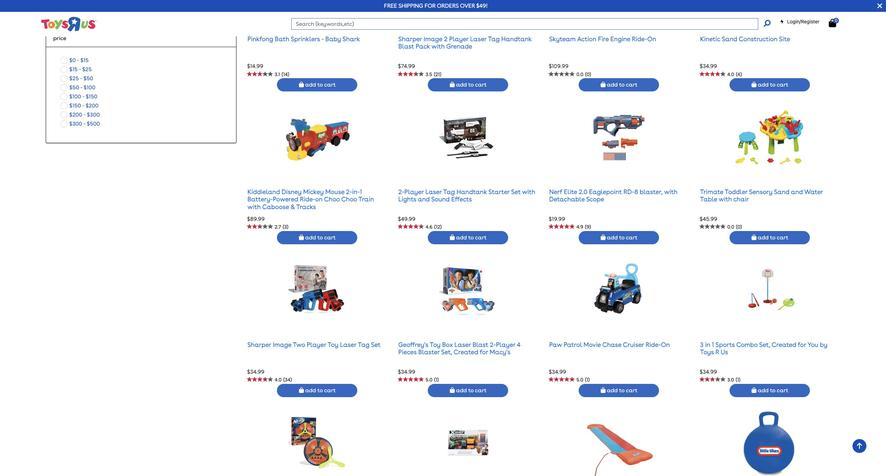 Task type: vqa. For each thing, say whether or not it's contained in the screenshot.


Task type: locate. For each thing, give the bounding box(es) containing it.
1 vertical spatial created
[[454, 349, 478, 356]]

2 5.0 (1) from the left
[[576, 377, 590, 383]]

- inside button
[[80, 75, 82, 82]]

1 horizontal spatial toy
[[430, 341, 441, 348]]

0 horizontal spatial (0)
[[585, 71, 591, 77]]

with inside trimate toddler sensory sand and water table with chair
[[719, 196, 732, 203]]

construction
[[739, 35, 778, 42]]

on right cruiser
[[661, 341, 670, 348]]

sand right the kinetic at top
[[722, 35, 737, 42]]

choo down in-
[[341, 196, 357, 203]]

1
[[360, 188, 362, 195], [712, 341, 714, 348]]

sharper image two player toy laser tag set link
[[247, 341, 381, 348]]

- right '$0' on the left
[[77, 57, 79, 64]]

blast right box
[[473, 341, 488, 348]]

scope
[[586, 196, 604, 203]]

tag
[[488, 35, 500, 42], [443, 188, 455, 195], [358, 341, 370, 348]]

2-player laser tag handtank starter set with lights and sound effects image
[[440, 102, 497, 172]]

add for laser
[[456, 234, 467, 241]]

created left macy's
[[454, 349, 478, 356]]

player up lights
[[404, 188, 424, 195]]

0 horizontal spatial sand
[[722, 35, 737, 42]]

for left macy's
[[480, 349, 488, 356]]

0 horizontal spatial created
[[454, 349, 478, 356]]

pinkfong bath sprinklers - baby shark
[[247, 35, 360, 42]]

$34.99 for kinetic sand construction site
[[700, 63, 717, 70]]

1 vertical spatial on
[[661, 341, 670, 348]]

shopping bag image for kiddieland disney mickey mouse 2-in-1 battery-powered ride-on choo choo train with caboose & tracks
[[299, 235, 304, 240]]

$50
[[83, 75, 93, 82], [69, 84, 79, 91]]

1 horizontal spatial 2-
[[398, 188, 404, 195]]

created
[[772, 341, 796, 348], [454, 349, 478, 356]]

0 vertical spatial and
[[791, 188, 803, 195]]

player up macy's
[[496, 341, 515, 348]]

set, right combo at the bottom right of the page
[[759, 341, 770, 348]]

None search field
[[291, 18, 770, 30]]

- up $300 - $500
[[83, 112, 86, 118]]

player inside '2-player laser tag handtank starter set with lights and sound effects'
[[404, 188, 424, 195]]

2 vertical spatial ride-
[[646, 341, 661, 348]]

pinkfong bath sprinklers - baby shark image
[[289, 0, 346, 19]]

box
[[442, 341, 453, 348]]

1 horizontal spatial 5.0 (1)
[[576, 377, 590, 383]]

1 vertical spatial $150
[[69, 102, 81, 109]]

toy
[[328, 341, 338, 348], [430, 341, 441, 348]]

1 horizontal spatial choo
[[341, 196, 357, 203]]

1 toy from the left
[[328, 341, 338, 348]]

skyteam action fire engine ride-on
[[549, 35, 656, 42]]

1 vertical spatial $25
[[69, 75, 79, 82]]

shopping bag image for engine
[[601, 82, 606, 87]]

sharper image two player toy laser tag set image
[[289, 255, 346, 325]]

(12)
[[434, 224, 442, 230]]

0 horizontal spatial 0.0 (0)
[[576, 71, 591, 77]]

$0
[[69, 57, 76, 64]]

ride- up tracks
[[300, 196, 315, 203]]

0 vertical spatial set,
[[759, 341, 770, 348]]

$150 - $200
[[69, 102, 99, 109]]

toys
[[86, 11, 99, 17], [700, 349, 714, 356]]

add to cart for 2
[[455, 81, 487, 88]]

movie
[[584, 341, 601, 348]]

(9)
[[585, 224, 591, 230]]

0 horizontal spatial sharper
[[247, 341, 271, 348]]

- for $150
[[82, 93, 84, 100]]

0 horizontal spatial tag
[[358, 341, 370, 348]]

1 horizontal spatial and
[[791, 188, 803, 195]]

0 vertical spatial $150
[[86, 93, 97, 100]]

add to cart button for 1
[[730, 384, 810, 397]]

0 horizontal spatial (1)
[[434, 377, 439, 383]]

1 horizontal spatial set,
[[759, 341, 770, 348]]

cruiser
[[623, 341, 644, 348]]

1 choo from the left
[[324, 196, 340, 203]]

to for 2
[[468, 81, 474, 88]]

$34.99 for sharper image two player toy laser tag set
[[247, 369, 264, 376]]

1 horizontal spatial created
[[772, 341, 796, 348]]

5.0
[[426, 377, 433, 383], [576, 377, 583, 383]]

2 horizontal spatial tag
[[488, 35, 500, 42]]

$15 - $25 button
[[59, 65, 94, 74]]

player inside geoffrey's toy box laser blast 2-player 4 pieces blaster set, created for macy's
[[496, 341, 515, 348]]

train
[[358, 196, 374, 203]]

with down toddler
[[719, 196, 732, 203]]

caboose
[[262, 203, 289, 211]]

boomdisk two in one boomerang frisbee combo long distance thrower image
[[289, 408, 346, 476]]

battery-
[[247, 196, 273, 203]]

on
[[647, 35, 656, 42], [661, 341, 670, 348]]

toys down 'in' at the bottom of page
[[700, 349, 714, 356]]

$25 down $15 - $25 button
[[69, 75, 79, 82]]

0 horizontal spatial 0.0
[[576, 71, 583, 77]]

0 horizontal spatial 5.0
[[426, 377, 433, 383]]

$100 up $100 - $150
[[84, 84, 95, 91]]

$150 down $100 - $150 button
[[69, 102, 81, 109]]

add for two
[[305, 387, 316, 394]]

add to cart button for sprinklers
[[277, 78, 357, 92]]

1 vertical spatial ride-
[[300, 196, 315, 203]]

0 vertical spatial $50
[[83, 75, 93, 82]]

geoffrey's toy box laser blast 2-player 4 pieces blaster set, created for macy's
[[398, 341, 521, 356]]

- down the $25 - $50
[[80, 84, 82, 91]]

1 vertical spatial handtank
[[457, 188, 487, 195]]

kiddieland disney mickey mouse 2-in-1 battery-powered ride-on choo choo train with caboose & tracks
[[247, 188, 374, 211]]

set, inside 3 in 1 sports combo set, created for you by toys r us
[[759, 341, 770, 348]]

shopping bag image for -
[[299, 82, 304, 87]]

0 horizontal spatial choo
[[324, 196, 340, 203]]

0 horizontal spatial set
[[371, 341, 381, 348]]

sand
[[722, 35, 737, 42], [774, 188, 790, 195]]

shopping bag image
[[829, 19, 836, 27], [450, 82, 455, 87], [299, 235, 304, 240], [450, 235, 455, 240], [601, 235, 606, 240], [752, 235, 757, 240], [299, 388, 304, 393], [450, 388, 455, 393]]

- for $50
[[80, 75, 82, 82]]

1 vertical spatial sharper
[[247, 341, 271, 348]]

1 horizontal spatial $50
[[83, 75, 93, 82]]

0 vertical spatial (0)
[[585, 71, 591, 77]]

0 link
[[829, 18, 843, 28]]

$25 up the $25 - $50
[[82, 66, 92, 73]]

kinetic sand construction site image
[[741, 0, 799, 19]]

0 horizontal spatial toys
[[86, 11, 99, 17]]

with for 2-
[[522, 188, 535, 195]]

0 horizontal spatial and
[[418, 196, 430, 203]]

0 vertical spatial blast
[[398, 43, 414, 50]]

to for sensory
[[770, 234, 776, 241]]

sand right sensory
[[774, 188, 790, 195]]

$49.99
[[398, 216, 416, 223]]

5.0 (1) for toy
[[426, 377, 439, 383]]

$50 up $50 - $100
[[83, 75, 93, 82]]

3.0 (1)
[[727, 377, 740, 383]]

1 horizontal spatial $15
[[80, 57, 89, 64]]

- inside button
[[79, 66, 81, 73]]

0 vertical spatial tag
[[488, 35, 500, 42]]

cart for sensory
[[777, 234, 788, 241]]

0 horizontal spatial set,
[[441, 349, 452, 356]]

2- up lights
[[398, 188, 404, 195]]

0 horizontal spatial $150
[[69, 102, 81, 109]]

to for two
[[317, 387, 323, 394]]

1 horizontal spatial blast
[[473, 341, 488, 348]]

$50 down $25 - $50 button
[[69, 84, 79, 91]]

skyteam action fire engine ride-on image
[[584, 0, 654, 19]]

2- inside geoffrey's toy box laser blast 2-player 4 pieces blaster set, created for macy's
[[490, 341, 496, 348]]

set, down box
[[441, 349, 452, 356]]

cart for 2.0
[[626, 234, 637, 241]]

add to cart button for two
[[277, 384, 357, 397]]

kinetic sand construction site link
[[700, 35, 790, 42]]

rd-
[[624, 188, 634, 195]]

2- up macy's
[[490, 341, 496, 348]]

created left you
[[772, 341, 796, 348]]

for
[[425, 2, 436, 9]]

0.0 (0)
[[576, 71, 591, 77], [727, 224, 742, 230]]

1 up train
[[360, 188, 362, 195]]

- down $15 - $25
[[80, 75, 82, 82]]

1 vertical spatial and
[[418, 196, 430, 203]]

sharper image 2 player laser tag handtank blast pack with grenade link
[[398, 35, 532, 50]]

0 vertical spatial 0.0 (0)
[[576, 71, 591, 77]]

$150
[[86, 93, 97, 100], [69, 102, 81, 109]]

sensory
[[749, 188, 773, 195]]

1 vertical spatial 4.0
[[275, 377, 282, 383]]

4.0 for sand
[[727, 71, 734, 77]]

1 horizontal spatial 0.0 (0)
[[727, 224, 742, 230]]

0 horizontal spatial blast
[[398, 43, 414, 50]]

sharper image two player toy laser tag set
[[247, 341, 381, 348]]

0 vertical spatial $300
[[87, 112, 100, 118]]

$15 up $15 - $25
[[80, 57, 89, 64]]

on
[[315, 196, 323, 203]]

ride- right cruiser
[[646, 341, 661, 348]]

image for two
[[273, 341, 291, 348]]

1 horizontal spatial (0)
[[736, 224, 742, 230]]

1 (1) from the left
[[434, 377, 439, 383]]

1 horizontal spatial $150
[[86, 93, 97, 100]]

- up $150 - $200
[[82, 93, 84, 100]]

add to cart button for construction
[[730, 78, 810, 92]]

2- inside '2-player laser tag handtank starter set with lights and sound effects'
[[398, 188, 404, 195]]

shopping bag image for nerf elite 2.0 eaglepoint rd-8 blaster, with detachable scope
[[601, 235, 606, 240]]

image up "pack" on the top left of the page
[[424, 35, 442, 42]]

blast inside sharper image 2 player laser tag handtank blast pack with grenade
[[398, 43, 414, 50]]

add to cart for movie
[[606, 387, 637, 394]]

0 vertical spatial for
[[798, 341, 806, 348]]

$150 - $200 button
[[59, 101, 101, 111]]

nerf elite 2.0 eaglepoint rd-8 blaster, with detachable scope image
[[590, 102, 648, 172]]

cart for 2
[[475, 81, 487, 88]]

0 horizontal spatial on
[[647, 35, 656, 42]]

$200
[[86, 102, 99, 109], [69, 112, 82, 118]]

$200 up $200 - $300
[[86, 102, 99, 109]]

1 horizontal spatial $300
[[87, 112, 100, 118]]

with for trimate
[[719, 196, 732, 203]]

1 horizontal spatial 4.0
[[727, 71, 734, 77]]

add to cart button for 2
[[428, 78, 508, 92]]

cart for mickey
[[324, 234, 336, 241]]

0 vertical spatial handtank
[[501, 35, 532, 42]]

pack
[[416, 43, 430, 50]]

$150 up $150 - $200
[[86, 93, 97, 100]]

$300 - $500
[[69, 121, 100, 127]]

sharper inside sharper image 2 player laser tag handtank blast pack with grenade
[[398, 35, 422, 42]]

lights
[[398, 196, 416, 203]]

- left $500
[[83, 121, 86, 127]]

- down $0 - $15 at top
[[79, 66, 81, 73]]

with inside nerf elite 2.0 eaglepoint rd-8 blaster, with detachable scope
[[664, 188, 678, 195]]

toy up blaster
[[430, 341, 441, 348]]

$15
[[80, 57, 89, 64], [69, 66, 78, 73]]

0 vertical spatial sharper
[[398, 35, 422, 42]]

add to cart button for 2.0
[[579, 231, 659, 245]]

cart for fire
[[626, 81, 637, 88]]

- for $500
[[83, 121, 86, 127]]

1 5.0 (1) from the left
[[426, 377, 439, 383]]

add for mickey
[[305, 234, 316, 241]]

2 (1) from the left
[[585, 377, 590, 383]]

cart for construction
[[777, 81, 788, 88]]

add to cart button for mickey
[[277, 231, 357, 245]]

and right lights
[[418, 196, 430, 203]]

toddler
[[725, 188, 748, 195]]

handtank up effects
[[457, 188, 487, 195]]

1 right 'in' at the bottom of page
[[712, 341, 714, 348]]

1 horizontal spatial tag
[[443, 188, 455, 195]]

add to cart for laser
[[455, 234, 487, 241]]

3 (1) from the left
[[736, 377, 740, 383]]

2 choo from the left
[[341, 196, 357, 203]]

4.0 left (34) at the bottom of page
[[275, 377, 282, 383]]

0 horizontal spatial $50
[[69, 84, 79, 91]]

4.9
[[576, 224, 583, 230]]

mouse
[[325, 188, 344, 195]]

player up grenade
[[449, 35, 469, 42]]

0 horizontal spatial handtank
[[457, 188, 487, 195]]

to for laser
[[468, 234, 474, 241]]

geoffrey's toy box laser blast 2-player 4 pieces blaster set, created for macy's image
[[440, 255, 497, 325]]

with inside '2-player laser tag handtank starter set with lights and sound effects'
[[522, 188, 535, 195]]

$25
[[82, 66, 92, 73], [69, 75, 79, 82]]

2.0
[[579, 188, 587, 195]]

with down 2
[[432, 43, 445, 50]]

handtank down enter keyword or item no. "search field"
[[501, 35, 532, 42]]

kinetic
[[700, 35, 720, 42]]

1 horizontal spatial for
[[798, 341, 806, 348]]

0 horizontal spatial $300
[[69, 121, 82, 127]]

$300 - $500 button
[[59, 120, 102, 129]]

8
[[634, 188, 638, 195]]

1 horizontal spatial (1)
[[585, 377, 590, 383]]

with down battery-
[[247, 203, 261, 211]]

tracks
[[296, 203, 316, 211]]

add for sprinklers
[[305, 81, 316, 88]]

2 horizontal spatial (1)
[[736, 377, 740, 383]]

- for $300
[[83, 112, 86, 118]]

$15 down the $0 - $15 button
[[69, 66, 78, 73]]

2.7 (3)
[[275, 224, 288, 230]]

- for $100
[[80, 84, 82, 91]]

5.0 (1) for patrol
[[576, 377, 590, 383]]

h2ogo! 18 ft double slide image
[[584, 408, 654, 476]]

with right blaster,
[[664, 188, 678, 195]]

with inside sharper image 2 player laser tag handtank blast pack with grenade
[[432, 43, 445, 50]]

shopping bag image
[[299, 82, 304, 87], [601, 82, 606, 87], [752, 82, 757, 87], [601, 388, 606, 393], [752, 388, 757, 393]]

- for $25
[[79, 66, 81, 73]]

- down $100 - $150
[[82, 102, 84, 109]]

1 vertical spatial set,
[[441, 349, 452, 356]]

1 horizontal spatial set
[[511, 188, 521, 195]]

sharper
[[398, 35, 422, 42], [247, 341, 271, 348]]

geoffrey's toy box laser blast 2-player 4 pieces blaster set, created for macy's link
[[398, 341, 521, 356]]

1 horizontal spatial toys
[[700, 349, 714, 356]]

1 horizontal spatial 1
[[712, 341, 714, 348]]

1 horizontal spatial image
[[424, 35, 442, 42]]

add for 1
[[758, 387, 769, 394]]

0 vertical spatial set
[[511, 188, 521, 195]]

$25 inside button
[[82, 66, 92, 73]]

(1) for sports
[[736, 377, 740, 383]]

1 vertical spatial 0.0 (0)
[[727, 224, 742, 230]]

1 horizontal spatial $25
[[82, 66, 92, 73]]

0 vertical spatial $25
[[82, 66, 92, 73]]

1 vertical spatial $50
[[69, 84, 79, 91]]

0 horizontal spatial toy
[[328, 341, 338, 348]]

sound
[[431, 196, 450, 203]]

4.0 (4)
[[727, 71, 742, 77]]

toys right green
[[86, 11, 99, 17]]

$100 down $50 - $100 button
[[69, 93, 81, 100]]

and left water
[[791, 188, 803, 195]]

1 vertical spatial blast
[[473, 341, 488, 348]]

1 vertical spatial (0)
[[736, 224, 742, 230]]

choo down mouse
[[324, 196, 340, 203]]

ride- inside kiddieland disney mickey mouse 2-in-1 battery-powered ride-on choo choo train with caboose & tracks
[[300, 196, 315, 203]]

(0) for toddler
[[736, 224, 742, 230]]

4.0 left (4)
[[727, 71, 734, 77]]

2 horizontal spatial 2-
[[490, 341, 496, 348]]

image inside sharper image 2 player laser tag handtank blast pack with grenade
[[424, 35, 442, 42]]

1 vertical spatial tag
[[443, 188, 455, 195]]

2 5.0 from the left
[[576, 377, 583, 383]]

1 horizontal spatial $200
[[86, 102, 99, 109]]

$200 down $150 - $200 button
[[69, 112, 82, 118]]

$34.99 for 3 in 1 sports combo set, created for you by toys r us
[[700, 369, 717, 376]]

image left two
[[273, 341, 291, 348]]

two
[[293, 341, 305, 348]]

shopping bag image for chase
[[601, 388, 606, 393]]

add to cart for sprinklers
[[304, 81, 336, 88]]

1 vertical spatial 0.0
[[727, 224, 734, 230]]

1 vertical spatial $15
[[69, 66, 78, 73]]

blast left "pack" on the top left of the page
[[398, 43, 414, 50]]

1 horizontal spatial sand
[[774, 188, 790, 195]]

ride- right engine
[[632, 35, 647, 42]]

(4)
[[736, 71, 742, 77]]

nerf elite 2.0 eaglepoint rd-8 blaster, with detachable scope link
[[549, 188, 678, 203]]

for left you
[[798, 341, 806, 348]]

with left the "nerf"
[[522, 188, 535, 195]]

sharper for sharper image two player toy laser tag set
[[247, 341, 271, 348]]

2-player laser tag handtank starter set with lights and sound effects
[[398, 188, 535, 203]]

2- right mouse
[[346, 188, 352, 195]]

shopping bag image inside 0 link
[[829, 19, 836, 27]]

-
[[321, 35, 324, 42], [77, 57, 79, 64], [79, 66, 81, 73], [80, 75, 82, 82], [80, 84, 82, 91], [82, 93, 84, 100], [82, 102, 84, 109], [83, 112, 86, 118], [83, 121, 86, 127]]

0 horizontal spatial 1
[[360, 188, 362, 195]]

0 vertical spatial toys
[[86, 11, 99, 17]]

add
[[305, 81, 316, 88], [456, 81, 467, 88], [607, 81, 618, 88], [758, 81, 769, 88], [305, 234, 316, 241], [456, 234, 467, 241], [607, 234, 618, 241], [758, 234, 769, 241], [305, 387, 316, 394], [456, 387, 467, 394], [607, 387, 618, 394], [758, 387, 769, 394]]

1 horizontal spatial handtank
[[501, 35, 532, 42]]

and
[[791, 188, 803, 195], [418, 196, 430, 203]]

$74.99
[[398, 63, 415, 70]]

1 horizontal spatial 5.0
[[576, 377, 583, 383]]

1 vertical spatial 1
[[712, 341, 714, 348]]

0 vertical spatial image
[[424, 35, 442, 42]]

5.0 for toy
[[426, 377, 433, 383]]

detachable
[[549, 196, 585, 203]]

0
[[835, 18, 838, 23]]

table
[[700, 196, 717, 203]]

0 vertical spatial $15
[[80, 57, 89, 64]]

0 horizontal spatial $25
[[69, 75, 79, 82]]

bath
[[275, 35, 289, 42]]

add for movie
[[607, 387, 618, 394]]

toy right two
[[328, 341, 338, 348]]

0.0 for action
[[576, 71, 583, 77]]

2 toy from the left
[[430, 341, 441, 348]]

0 horizontal spatial 2-
[[346, 188, 352, 195]]

add to cart for construction
[[757, 81, 788, 88]]

player
[[449, 35, 469, 42], [404, 188, 424, 195], [307, 341, 326, 348], [496, 341, 515, 348]]

tag inside sharper image 2 player laser tag handtank blast pack with grenade
[[488, 35, 500, 42]]

1 5.0 from the left
[[426, 377, 433, 383]]

add for 2.0
[[607, 234, 618, 241]]

1 vertical spatial sand
[[774, 188, 790, 195]]

0 vertical spatial $200
[[86, 102, 99, 109]]

fire
[[598, 35, 609, 42]]

$34.99
[[700, 63, 717, 70], [247, 369, 264, 376], [398, 369, 415, 376], [549, 369, 566, 376], [700, 369, 717, 376]]

on right engine
[[647, 35, 656, 42]]

0.0 for toddler
[[727, 224, 734, 230]]

1 vertical spatial for
[[480, 349, 488, 356]]

5.0 for patrol
[[576, 377, 583, 383]]

$300 down the $200 - $300 button on the left
[[69, 121, 82, 127]]

orders
[[437, 2, 459, 9]]

$300 up $500
[[87, 112, 100, 118]]

0 horizontal spatial $15
[[69, 66, 78, 73]]



Task type: describe. For each thing, give the bounding box(es) containing it.
1 vertical spatial $200
[[69, 112, 82, 118]]

sharper image 2 player laser tag handtank blast pack with grenade
[[398, 35, 532, 50]]

laser inside sharper image 2 player laser tag handtank blast pack with grenade
[[470, 35, 487, 42]]

skyteam action fire engine ride-on link
[[549, 35, 656, 42]]

baby
[[325, 35, 341, 42]]

trimate toddler sensory sand and water table with chair link
[[700, 188, 823, 203]]

macy's
[[490, 349, 511, 356]]

(34)
[[283, 377, 292, 383]]

add to cart button for laser
[[428, 231, 508, 245]]

add to cart button for sensory
[[730, 231, 810, 245]]

shopping bag image for 2-player laser tag handtank starter set with lights and sound effects
[[450, 235, 455, 240]]

$50 - $100
[[69, 84, 95, 91]]

mickey
[[303, 188, 324, 195]]

add to cart for fire
[[606, 81, 637, 88]]

add for construction
[[758, 81, 769, 88]]

kiddieland disney mickey mouse 2-in-1 battery-powered ride-on choo choo train with caboose & tracks link
[[247, 188, 374, 211]]

3.0
[[727, 377, 734, 383]]

nerf elite 2.0 eaglepoint rd-8 blaster, with detachable scope
[[549, 188, 678, 203]]

sports
[[716, 341, 735, 348]]

to for construction
[[770, 81, 776, 88]]

add for box
[[456, 387, 467, 394]]

pinkfong bath sprinklers - baby shark link
[[247, 35, 360, 42]]

1 horizontal spatial on
[[661, 341, 670, 348]]

player right two
[[307, 341, 326, 348]]

$15 inside button
[[69, 66, 78, 73]]

to for 2.0
[[619, 234, 625, 241]]

(0) for action
[[585, 71, 591, 77]]

in-
[[352, 188, 360, 195]]

0.0 (0) for toddler
[[727, 224, 742, 230]]

3.5
[[426, 71, 432, 77]]

to for box
[[468, 387, 474, 394]]

action
[[577, 35, 596, 42]]

laser inside '2-player laser tag handtank starter set with lights and sound effects'
[[425, 188, 442, 195]]

0.0 (0) for action
[[576, 71, 591, 77]]

$200 - $300
[[69, 112, 100, 118]]

player inside sharper image 2 player laser tag handtank blast pack with grenade
[[449, 35, 469, 42]]

add to cart for sensory
[[757, 234, 788, 241]]

and inside '2-player laser tag handtank starter set with lights and sound effects'
[[418, 196, 430, 203]]

toys r us image
[[41, 16, 97, 32]]

water
[[805, 188, 823, 195]]

price element
[[53, 34, 229, 43]]

sharper for sharper image 2 player laser tag handtank blast pack with grenade
[[398, 35, 422, 42]]

3 in 1 sports combo set, created for you by toys r us
[[700, 341, 828, 356]]

for inside geoffrey's toy box laser blast 2-player 4 pieces blaster set, created for macy's
[[480, 349, 488, 356]]

shopping bag image for geoffrey's toy box laser blast 2-player 4 pieces blaster set, created for macy's
[[450, 388, 455, 393]]

4.6
[[426, 224, 433, 230]]

add to cart for 1
[[757, 387, 788, 394]]

login/register
[[787, 19, 820, 24]]

toy inside geoffrey's toy box laser blast 2-player 4 pieces blaster set, created for macy's
[[430, 341, 441, 348]]

$109.99
[[549, 63, 569, 70]]

$100 - $150 button
[[59, 92, 100, 101]]

3 in 1 sports combo set, created for you by toys r us link
[[700, 341, 828, 356]]

to for sprinklers
[[317, 81, 323, 88]]

1 vertical spatial $100
[[69, 93, 81, 100]]

created inside geoffrey's toy box laser blast 2-player 4 pieces blaster set, created for macy's
[[454, 349, 478, 356]]

shark
[[343, 35, 360, 42]]

little tikes mega 18 inch bouncing hopper ball - blue image
[[735, 408, 805, 476]]

add for sensory
[[758, 234, 769, 241]]

pinkfong
[[247, 35, 273, 42]]

4.0 (34)
[[275, 377, 292, 383]]

2
[[444, 35, 448, 42]]

add to cart for 2.0
[[606, 234, 637, 241]]

for inside 3 in 1 sports combo set, created for you by toys r us
[[798, 341, 806, 348]]

$100 - $150
[[69, 93, 97, 100]]

created inside 3 in 1 sports combo set, created for you by toys r us
[[772, 341, 796, 348]]

- for $15
[[77, 57, 79, 64]]

$34.99 for geoffrey's toy box laser blast 2-player 4 pieces blaster set, created for macy's
[[398, 369, 415, 376]]

0 vertical spatial ride-
[[632, 35, 647, 42]]

tag inside '2-player laser tag handtank starter set with lights and sound effects'
[[443, 188, 455, 195]]

cart for sprinklers
[[324, 81, 336, 88]]

price
[[53, 35, 66, 42]]

to for fire
[[619, 81, 625, 88]]

nerf
[[549, 188, 562, 195]]

handtank inside '2-player laser tag handtank starter set with lights and sound effects'
[[457, 188, 487, 195]]

cart for 1
[[777, 387, 788, 394]]

2 vertical spatial tag
[[358, 341, 370, 348]]

- for $200
[[82, 102, 84, 109]]

you
[[808, 341, 818, 348]]

paw
[[549, 341, 562, 348]]

$49!
[[476, 2, 488, 9]]

x-shot skins dread dart blaster ko by zuru image
[[440, 408, 497, 476]]

add to cart button for box
[[428, 384, 508, 397]]

$45.99
[[700, 216, 717, 223]]

green toys button
[[59, 10, 101, 19]]

with for nerf
[[664, 188, 678, 195]]

$25 - $50
[[69, 75, 93, 82]]

free shipping for orders over $49!
[[384, 2, 488, 9]]

paw patrol movie chase cruiser ride-on link
[[549, 341, 670, 348]]

add to cart for two
[[304, 387, 336, 394]]

1 vertical spatial set
[[371, 341, 381, 348]]

add for fire
[[607, 81, 618, 88]]

laser inside geoffrey's toy box laser blast 2-player 4 pieces blaster set, created for macy's
[[455, 341, 471, 348]]

cart for two
[[324, 387, 336, 394]]

paw patrol movie chase cruiser ride-on image
[[590, 255, 648, 325]]

Enter Keyword or Item No. search field
[[291, 18, 758, 30]]

sprinklers
[[291, 35, 320, 42]]

to for movie
[[619, 387, 625, 394]]

to for mickey
[[317, 234, 323, 241]]

chase
[[602, 341, 622, 348]]

$19.99
[[549, 216, 565, 223]]

3 in 1 sports combo set, created for you by toys r us image
[[741, 255, 799, 325]]

add to cart button for fire
[[579, 78, 659, 92]]

cart for box
[[475, 387, 487, 394]]

blaster,
[[640, 188, 663, 195]]

kiddieland disney mickey mouse 2-in-1 battery-powered ride-on choo choo train with caboose & tracks image
[[282, 102, 352, 172]]

1 vertical spatial $300
[[69, 121, 82, 127]]

2- inside kiddieland disney mickey mouse 2-in-1 battery-powered ride-on choo choo train with caboose & tracks
[[346, 188, 352, 195]]

1 horizontal spatial $100
[[84, 84, 95, 91]]

shopping bag image for sharper image 2 player laser tag handtank blast pack with grenade
[[450, 82, 455, 87]]

by
[[820, 341, 828, 348]]

shopping bag image for sharper image two player toy laser tag set
[[299, 388, 304, 393]]

close button image
[[877, 2, 882, 10]]

trimate toddler sensory sand and water table with chair
[[700, 188, 823, 203]]

$0 - $15
[[69, 57, 89, 64]]

$200 - $300 button
[[59, 111, 102, 120]]

&
[[290, 203, 295, 211]]

with inside kiddieland disney mickey mouse 2-in-1 battery-powered ride-on choo choo train with caboose & tracks
[[247, 203, 261, 211]]

(1) for laser
[[434, 377, 439, 383]]

$34.99 for paw patrol movie chase cruiser ride-on
[[549, 369, 566, 376]]

1 inside 3 in 1 sports combo set, created for you by toys r us
[[712, 341, 714, 348]]

cart for movie
[[626, 387, 637, 394]]

to for 1
[[770, 387, 776, 394]]

green toys
[[69, 11, 99, 17]]

free shipping for orders over $49! link
[[384, 2, 488, 9]]

combo
[[736, 341, 758, 348]]

4.0 for image
[[275, 377, 282, 383]]

shopping bag image for sports
[[752, 388, 757, 393]]

$15 inside button
[[80, 57, 89, 64]]

set, inside geoffrey's toy box laser blast 2-player 4 pieces blaster set, created for macy's
[[441, 349, 452, 356]]

haba
[[69, 20, 85, 26]]

(1) for chase
[[585, 377, 590, 383]]

shopping bag image for trimate toddler sensory sand and water table with chair
[[752, 235, 757, 240]]

add to cart for box
[[455, 387, 487, 394]]

2-player laser tag handtank starter set with lights and sound effects link
[[398, 188, 535, 203]]

over
[[460, 2, 475, 9]]

$500
[[87, 121, 100, 127]]

green
[[69, 11, 85, 17]]

- left baby
[[321, 35, 324, 42]]

r
[[716, 349, 719, 356]]

$50 inside $50 - $100 button
[[69, 84, 79, 91]]

3.1
[[275, 71, 280, 77]]

shopping bag image for site
[[752, 82, 757, 87]]

and inside trimate toddler sensory sand and water table with chair
[[791, 188, 803, 195]]

4.6 (12)
[[426, 224, 442, 230]]

kiddieland
[[247, 188, 280, 195]]

$25 inside button
[[69, 75, 79, 82]]

paw patrol movie chase cruiser ride-on
[[549, 341, 670, 348]]

chair
[[734, 196, 749, 203]]

elite
[[564, 188, 577, 195]]

add for 2
[[456, 81, 467, 88]]

add to cart for mickey
[[304, 234, 336, 241]]

handtank inside sharper image 2 player laser tag handtank blast pack with grenade
[[501, 35, 532, 42]]

cart for laser
[[475, 234, 487, 241]]

starter
[[488, 188, 510, 195]]

skyteam
[[549, 35, 576, 42]]

1 inside kiddieland disney mickey mouse 2-in-1 battery-powered ride-on choo choo train with caboose & tracks
[[360, 188, 362, 195]]

2.7
[[275, 224, 281, 230]]

blast inside geoffrey's toy box laser blast 2-player 4 pieces blaster set, created for macy's
[[473, 341, 488, 348]]

free
[[384, 2, 397, 9]]

disney
[[282, 188, 302, 195]]

sand inside trimate toddler sensory sand and water table with chair
[[774, 188, 790, 195]]

0 vertical spatial on
[[647, 35, 656, 42]]

trimate toddler sensory sand and water table with chair image
[[735, 102, 805, 172]]

add to cart button for movie
[[579, 384, 659, 397]]

4
[[517, 341, 521, 348]]

(3)
[[283, 224, 288, 230]]

toys inside 3 in 1 sports combo set, created for you by toys r us
[[700, 349, 714, 356]]

toys inside button
[[86, 11, 99, 17]]

$50 - $100 button
[[59, 83, 98, 92]]

$50 inside $25 - $50 button
[[83, 75, 93, 82]]

set inside '2-player laser tag handtank starter set with lights and sound effects'
[[511, 188, 521, 195]]

image for 2
[[424, 35, 442, 42]]

sharper image 2 player laser tag handtank blast pack with grenade image
[[440, 0, 497, 19]]



